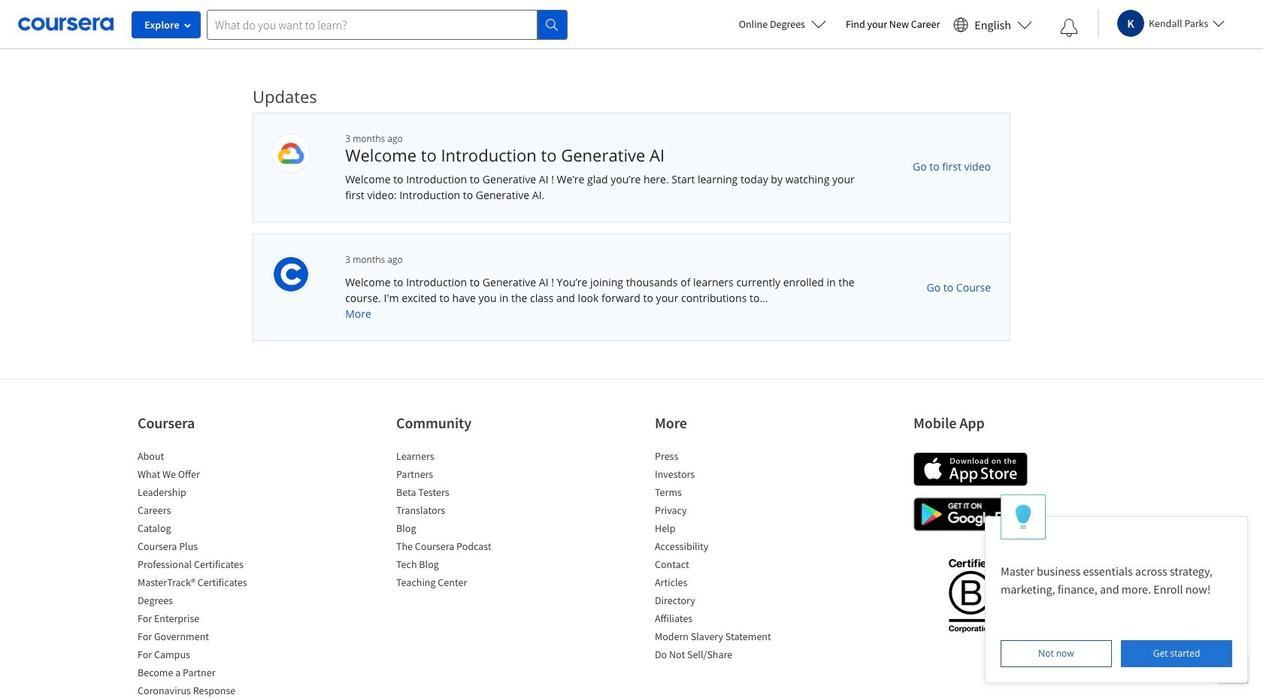 Task type: vqa. For each thing, say whether or not it's contained in the screenshot.
Businesses
no



Task type: describe. For each thing, give the bounding box(es) containing it.
alice element
[[985, 495, 1248, 684]]

help center image
[[1224, 660, 1242, 678]]

coursera image
[[18, 12, 114, 36]]

lightbulb tip image
[[1016, 504, 1032, 531]]

What do you want to learn? text field
[[207, 9, 538, 39]]

get it on google play image
[[914, 498, 1028, 532]]



Task type: locate. For each thing, give the bounding box(es) containing it.
0 horizontal spatial list
[[138, 449, 265, 699]]

3 list from the left
[[655, 449, 783, 666]]

1 list from the left
[[138, 449, 265, 699]]

download on the app store image
[[914, 453, 1028, 487]]

2 list from the left
[[396, 449, 524, 593]]

list item
[[138, 449, 265, 467], [396, 449, 524, 467], [655, 449, 783, 467], [138, 467, 265, 485], [396, 467, 524, 485], [655, 467, 783, 485], [138, 485, 265, 503], [396, 485, 524, 503], [655, 485, 783, 503], [138, 503, 265, 521], [396, 503, 524, 521], [655, 503, 783, 521], [138, 521, 265, 539], [396, 521, 524, 539], [655, 521, 783, 539], [138, 539, 265, 557], [396, 539, 524, 557], [655, 539, 783, 557], [138, 557, 265, 575], [396, 557, 524, 575], [655, 557, 783, 575], [138, 575, 265, 593], [396, 575, 524, 593], [655, 575, 783, 593], [138, 593, 265, 611], [655, 593, 783, 611], [138, 611, 265, 629], [655, 611, 783, 629], [138, 629, 265, 648], [655, 629, 783, 648], [138, 648, 265, 666], [655, 648, 783, 666], [138, 666, 265, 684], [138, 684, 265, 699]]

logo of certified b corporation image
[[940, 551, 1001, 641]]

2 horizontal spatial list
[[655, 449, 783, 666]]

list
[[138, 449, 265, 699], [396, 449, 524, 593], [655, 449, 783, 666]]

None search field
[[207, 9, 568, 39]]

1 horizontal spatial list
[[396, 449, 524, 593]]



